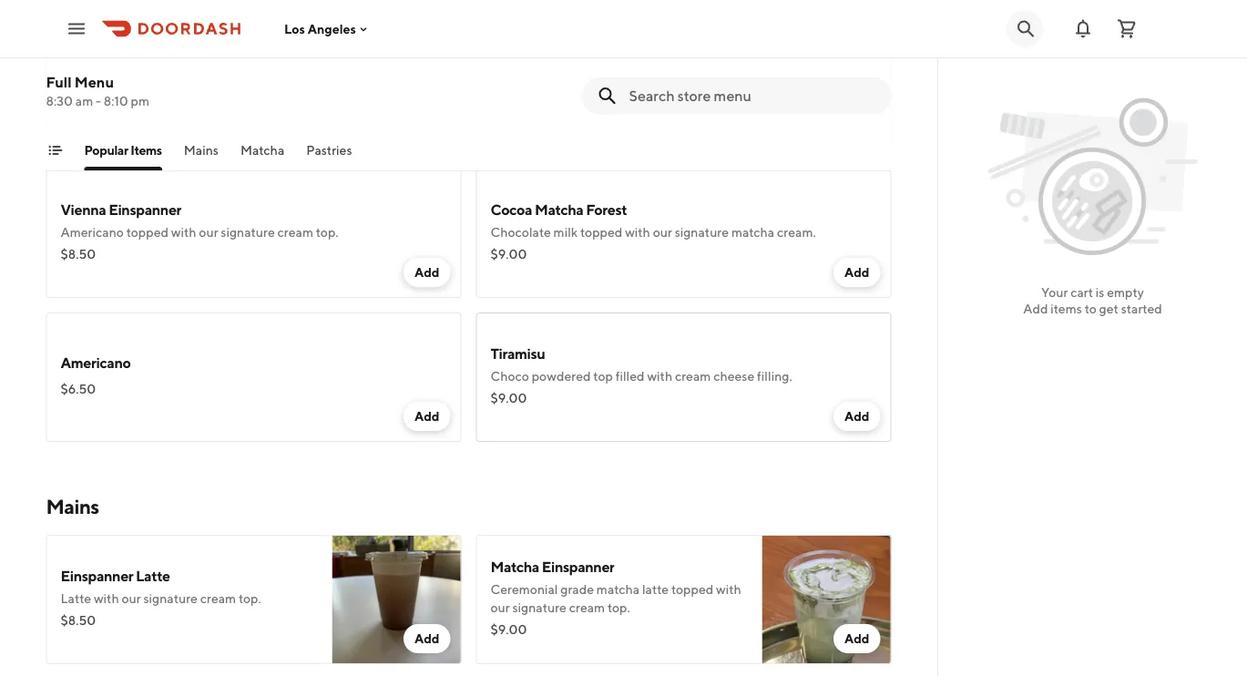 Task type: describe. For each thing, give the bounding box(es) containing it.
cream inside strawberry milk cream fluffy powdered donut with milk cream filling topped with a strawberry.
[[251, 72, 287, 87]]

2 americano from the top
[[61, 354, 131, 371]]

latte
[[642, 582, 669, 597]]

started
[[1122, 301, 1163, 316]]

strawberry milk cream fluffy powdered donut with milk cream filling topped with a strawberry.
[[61, 48, 403, 105]]

add inside add button
[[415, 409, 440, 424]]

0 vertical spatial mains
[[184, 143, 219, 158]]

popular items
[[84, 143, 162, 158]]

cocoa
[[491, 201, 532, 218]]

your
[[1042, 285, 1068, 300]]

am
[[75, 93, 93, 108]]

notification bell image
[[1073, 18, 1095, 40]]

top. inside vienna einspanner americano topped with our signature cream top. $8.50 add
[[316, 225, 339, 240]]

topped inside "cocoa matcha forest chocolate milk topped with our signature matcha cream. $9.00 add"
[[581, 225, 623, 240]]

einspanner latte image
[[332, 535, 462, 664]]

powdered inside the tiramisu choco powdered top filled with cream cheese filling. $9.00 add
[[532, 369, 591, 384]]

Item Search search field
[[629, 86, 877, 106]]

full menu 8:30 am - 8:10 pm
[[46, 73, 150, 108]]

powdered inside strawberry milk cream fluffy powdered donut with milk cream filling topped with a strawberry.
[[97, 72, 156, 87]]

$9.00 inside "cocoa matcha forest chocolate milk topped with our signature matcha cream. $9.00 add"
[[491, 247, 527, 262]]

add button for vienna einspanner
[[404, 258, 451, 287]]

tiramisu choco powdered top filled with cream cheese filling. $9.00 add
[[491, 345, 870, 424]]

cream
[[164, 48, 208, 65]]

with inside "cocoa matcha forest chocolate milk topped with our signature matcha cream. $9.00 add"
[[625, 225, 651, 240]]

matcha einspanner ceremonial grade matcha latte topped with our signature cream top. $9.00
[[491, 558, 742, 637]]

$8.50 inside vienna einspanner americano topped with our signature cream top. $8.50 add
[[61, 247, 96, 262]]

open menu image
[[66, 18, 87, 40]]

8:10
[[104, 93, 128, 108]]

$9.00 inside matcha einspanner ceremonial grade matcha latte topped with our signature cream top. $9.00
[[491, 622, 527, 637]]

einspanner latte latte with our signature cream top. $8.50
[[61, 567, 261, 628]]

add button for tiramisu
[[834, 402, 881, 431]]

americano inside vienna einspanner americano topped with our signature cream top. $8.50 add
[[61, 225, 124, 240]]

forest
[[586, 201, 627, 218]]

$9.00 inside the tiramisu choco powdered top filled with cream cheese filling. $9.00 add
[[491, 391, 527, 406]]

add button for americano
[[404, 402, 451, 431]]

matcha einspanner image
[[762, 535, 892, 664]]

a
[[397, 72, 403, 87]]

matcha inside "cocoa matcha forest chocolate milk topped with our signature matcha cream. $9.00 add"
[[535, 201, 584, 218]]

topped inside vienna einspanner americano topped with our signature cream top. $8.50 add
[[126, 225, 169, 240]]

cream.
[[777, 225, 816, 240]]

our inside matcha einspanner ceremonial grade matcha latte topped with our signature cream top. $9.00
[[491, 600, 510, 615]]

top
[[594, 369, 613, 384]]

topped inside strawberry milk cream fluffy powdered donut with milk cream filling topped with a strawberry.
[[324, 72, 366, 87]]

cream inside the tiramisu choco powdered top filled with cream cheese filling. $9.00 add
[[675, 369, 711, 384]]

0 horizontal spatial latte
[[61, 591, 91, 606]]

cocoa matcha forest chocolate milk topped with our signature matcha cream. $9.00 add
[[491, 201, 870, 280]]

ceremonial
[[491, 582, 558, 597]]

$6.50
[[61, 381, 96, 396]]

show menu categories image
[[48, 143, 62, 158]]

signature inside vienna einspanner americano topped with our signature cream top. $8.50 add
[[221, 225, 275, 240]]

items
[[1051, 301, 1083, 316]]

angeles
[[308, 21, 356, 36]]

add inside "cocoa matcha forest chocolate milk topped with our signature matcha cream. $9.00 add"
[[845, 265, 870, 280]]

1 vertical spatial mains
[[46, 495, 99, 519]]

matcha button
[[241, 141, 285, 170]]

add button for cocoa matcha forest
[[834, 258, 881, 287]]

signature inside the einspanner latte latte with our signature cream top. $8.50
[[144, 591, 198, 606]]

get
[[1100, 301, 1119, 316]]

mains button
[[184, 141, 219, 170]]

add inside vienna einspanner americano topped with our signature cream top. $8.50 add
[[415, 265, 440, 280]]

pastries button
[[306, 141, 352, 170]]

our inside "cocoa matcha forest chocolate milk topped with our signature matcha cream. $9.00 add"
[[653, 225, 672, 240]]

matcha for matcha
[[241, 143, 285, 158]]

with inside matcha einspanner ceremonial grade matcha latte topped with our signature cream top. $9.00
[[716, 582, 742, 597]]

strawberry
[[61, 48, 131, 65]]

add inside the your cart is empty add items to get started
[[1024, 301, 1049, 316]]



Task type: vqa. For each thing, say whether or not it's contained in the screenshot.
"TOPPED"
yes



Task type: locate. For each thing, give the bounding box(es) containing it.
to
[[1085, 301, 1097, 316]]

matcha left latte
[[597, 582, 640, 597]]

0 vertical spatial $9.00
[[491, 247, 527, 262]]

fluffy
[[61, 72, 95, 87]]

2 vertical spatial matcha
[[491, 558, 539, 576]]

full
[[46, 73, 72, 91]]

cream
[[251, 72, 287, 87], [278, 225, 314, 240], [675, 369, 711, 384], [200, 591, 236, 606], [569, 600, 605, 615]]

matcha right mains button
[[241, 143, 285, 158]]

pm
[[131, 93, 150, 108]]

our inside vienna einspanner americano topped with our signature cream top. $8.50 add
[[199, 225, 218, 240]]

topped right latte
[[672, 582, 714, 597]]

matcha for matcha einspanner ceremonial grade matcha latte topped with our signature cream top. $9.00
[[491, 558, 539, 576]]

your cart is empty add items to get started
[[1024, 285, 1163, 316]]

0 vertical spatial americano
[[61, 225, 124, 240]]

1 vertical spatial matcha
[[597, 582, 640, 597]]

matcha up ceremonial
[[491, 558, 539, 576]]

cheese
[[714, 369, 755, 384]]

powdered left top
[[532, 369, 591, 384]]

top.
[[316, 225, 339, 240], [239, 591, 261, 606], [608, 600, 630, 615]]

choco
[[491, 369, 529, 384]]

top. inside matcha einspanner ceremonial grade matcha latte topped with our signature cream top. $9.00
[[608, 600, 630, 615]]

0 horizontal spatial mains
[[46, 495, 99, 519]]

items
[[131, 143, 162, 158]]

0 vertical spatial latte
[[136, 567, 170, 585]]

strawberry.
[[61, 90, 124, 105]]

tiramisu
[[491, 345, 545, 362]]

chocolate
[[491, 225, 551, 240]]

add button
[[404, 258, 451, 287], [834, 258, 881, 287], [404, 402, 451, 431], [834, 402, 881, 431], [404, 624, 451, 653], [834, 624, 881, 653]]

$9.00 down chocolate
[[491, 247, 527, 262]]

add inside the tiramisu choco powdered top filled with cream cheese filling. $9.00 add
[[845, 409, 870, 424]]

1 vertical spatial latte
[[61, 591, 91, 606]]

1 horizontal spatial milk
[[554, 225, 578, 240]]

matcha inside matcha einspanner ceremonial grade matcha latte topped with our signature cream top. $9.00
[[597, 582, 640, 597]]

matcha
[[732, 225, 775, 240], [597, 582, 640, 597]]

add
[[415, 265, 440, 280], [845, 265, 870, 280], [1024, 301, 1049, 316], [415, 409, 440, 424], [845, 409, 870, 424], [415, 631, 440, 646], [845, 631, 870, 646]]

with inside the einspanner latte latte with our signature cream top. $8.50
[[94, 591, 119, 606]]

is
[[1096, 285, 1105, 300]]

top. inside the einspanner latte latte with our signature cream top. $8.50
[[239, 591, 261, 606]]

0 horizontal spatial powdered
[[97, 72, 156, 87]]

topped right filling
[[324, 72, 366, 87]]

topped
[[324, 72, 366, 87], [126, 225, 169, 240], [581, 225, 623, 240], [672, 582, 714, 597]]

americano down vienna
[[61, 225, 124, 240]]

mains
[[184, 143, 219, 158], [46, 495, 99, 519]]

americano up $6.50
[[61, 354, 131, 371]]

donut
[[159, 72, 194, 87]]

1 horizontal spatial matcha
[[732, 225, 775, 240]]

milk right chocolate
[[554, 225, 578, 240]]

1 horizontal spatial powdered
[[532, 369, 591, 384]]

filled
[[616, 369, 645, 384]]

signature inside matcha einspanner ceremonial grade matcha latte topped with our signature cream top. $9.00
[[513, 600, 567, 615]]

2 horizontal spatial top.
[[608, 600, 630, 615]]

0 vertical spatial matcha
[[732, 225, 775, 240]]

8:30
[[46, 93, 73, 108]]

einspanner inside vienna einspanner americano topped with our signature cream top. $8.50 add
[[109, 201, 181, 218]]

menu
[[75, 73, 114, 91]]

cream inside matcha einspanner ceremonial grade matcha latte topped with our signature cream top. $9.00
[[569, 600, 605, 615]]

$8.50
[[61, 247, 96, 262], [61, 613, 96, 628]]

$8.50 inside the einspanner latte latte with our signature cream top. $8.50
[[61, 613, 96, 628]]

1 vertical spatial americano
[[61, 354, 131, 371]]

$9.00 down choco
[[491, 391, 527, 406]]

einspanner for vienna
[[109, 201, 181, 218]]

with inside the tiramisu choco powdered top filled with cream cheese filling. $9.00 add
[[647, 369, 673, 384]]

milk
[[134, 48, 162, 65]]

3 $9.00 from the top
[[491, 622, 527, 637]]

powdered up the "8:10"
[[97, 72, 156, 87]]

einspanner inside matcha einspanner ceremonial grade matcha latte topped with our signature cream top. $9.00
[[542, 558, 615, 576]]

our inside the einspanner latte latte with our signature cream top. $8.50
[[122, 591, 141, 606]]

1 vertical spatial matcha
[[535, 201, 584, 218]]

1 horizontal spatial latte
[[136, 567, 170, 585]]

cream inside vienna einspanner americano topped with our signature cream top. $8.50 add
[[278, 225, 314, 240]]

latte
[[136, 567, 170, 585], [61, 591, 91, 606]]

topped inside matcha einspanner ceremonial grade matcha latte topped with our signature cream top. $9.00
[[672, 582, 714, 597]]

einspanner
[[109, 201, 181, 218], [542, 558, 615, 576], [61, 567, 133, 585]]

0 vertical spatial milk
[[224, 72, 248, 87]]

with inside vienna einspanner americano topped with our signature cream top. $8.50 add
[[171, 225, 196, 240]]

filling
[[289, 72, 321, 87]]

los angeles
[[284, 21, 356, 36]]

popular
[[84, 143, 128, 158]]

1 $8.50 from the top
[[61, 247, 96, 262]]

powdered
[[97, 72, 156, 87], [532, 369, 591, 384]]

1 vertical spatial $9.00
[[491, 391, 527, 406]]

1 $9.00 from the top
[[491, 247, 527, 262]]

milk inside strawberry milk cream fluffy powdered donut with milk cream filling topped with a strawberry.
[[224, 72, 248, 87]]

2 vertical spatial $9.00
[[491, 622, 527, 637]]

1 horizontal spatial top.
[[316, 225, 339, 240]]

1 americano from the top
[[61, 225, 124, 240]]

with
[[196, 72, 222, 87], [369, 72, 394, 87], [171, 225, 196, 240], [625, 225, 651, 240], [647, 369, 673, 384], [716, 582, 742, 597], [94, 591, 119, 606]]

0 items, open order cart image
[[1116, 18, 1138, 40]]

americano
[[61, 225, 124, 240], [61, 354, 131, 371]]

0 horizontal spatial top.
[[239, 591, 261, 606]]

0 vertical spatial powdered
[[97, 72, 156, 87]]

milk
[[224, 72, 248, 87], [554, 225, 578, 240]]

matcha inside matcha einspanner ceremonial grade matcha latte topped with our signature cream top. $9.00
[[491, 558, 539, 576]]

0 horizontal spatial milk
[[224, 72, 248, 87]]

einspanner for matcha
[[542, 558, 615, 576]]

0 vertical spatial matcha
[[241, 143, 285, 158]]

topped down the forest
[[581, 225, 623, 240]]

signature inside "cocoa matcha forest chocolate milk topped with our signature matcha cream. $9.00 add"
[[675, 225, 729, 240]]

pastries
[[306, 143, 352, 158]]

einspanner inside the einspanner latte latte with our signature cream top. $8.50
[[61, 567, 133, 585]]

2 $9.00 from the top
[[491, 391, 527, 406]]

topped down items
[[126, 225, 169, 240]]

1 vertical spatial powdered
[[532, 369, 591, 384]]

cream inside the einspanner latte latte with our signature cream top. $8.50
[[200, 591, 236, 606]]

los angeles button
[[284, 21, 371, 36]]

vienna einspanner americano topped with our signature cream top. $8.50 add
[[61, 201, 440, 280]]

milk inside "cocoa matcha forest chocolate milk topped with our signature matcha cream. $9.00 add"
[[554, 225, 578, 240]]

0 vertical spatial $8.50
[[61, 247, 96, 262]]

matcha
[[241, 143, 285, 158], [535, 201, 584, 218], [491, 558, 539, 576]]

$9.00 down ceremonial
[[491, 622, 527, 637]]

0 horizontal spatial matcha
[[597, 582, 640, 597]]

grade
[[561, 582, 594, 597]]

our
[[199, 225, 218, 240], [653, 225, 672, 240], [122, 591, 141, 606], [491, 600, 510, 615]]

1 vertical spatial $8.50
[[61, 613, 96, 628]]

matcha up chocolate
[[535, 201, 584, 218]]

1 horizontal spatial mains
[[184, 143, 219, 158]]

filling.
[[757, 369, 793, 384]]

matcha inside "cocoa matcha forest chocolate milk topped with our signature matcha cream. $9.00 add"
[[732, 225, 775, 240]]

vienna
[[61, 201, 106, 218]]

signature
[[221, 225, 275, 240], [675, 225, 729, 240], [144, 591, 198, 606], [513, 600, 567, 615]]

cart
[[1071, 285, 1094, 300]]

$9.00
[[491, 247, 527, 262], [491, 391, 527, 406], [491, 622, 527, 637]]

empty
[[1108, 285, 1145, 300]]

2 $8.50 from the top
[[61, 613, 96, 628]]

1 vertical spatial milk
[[554, 225, 578, 240]]

-
[[96, 93, 101, 108]]

matcha left the cream. in the top right of the page
[[732, 225, 775, 240]]

milk right donut
[[224, 72, 248, 87]]

los
[[284, 21, 305, 36]]



